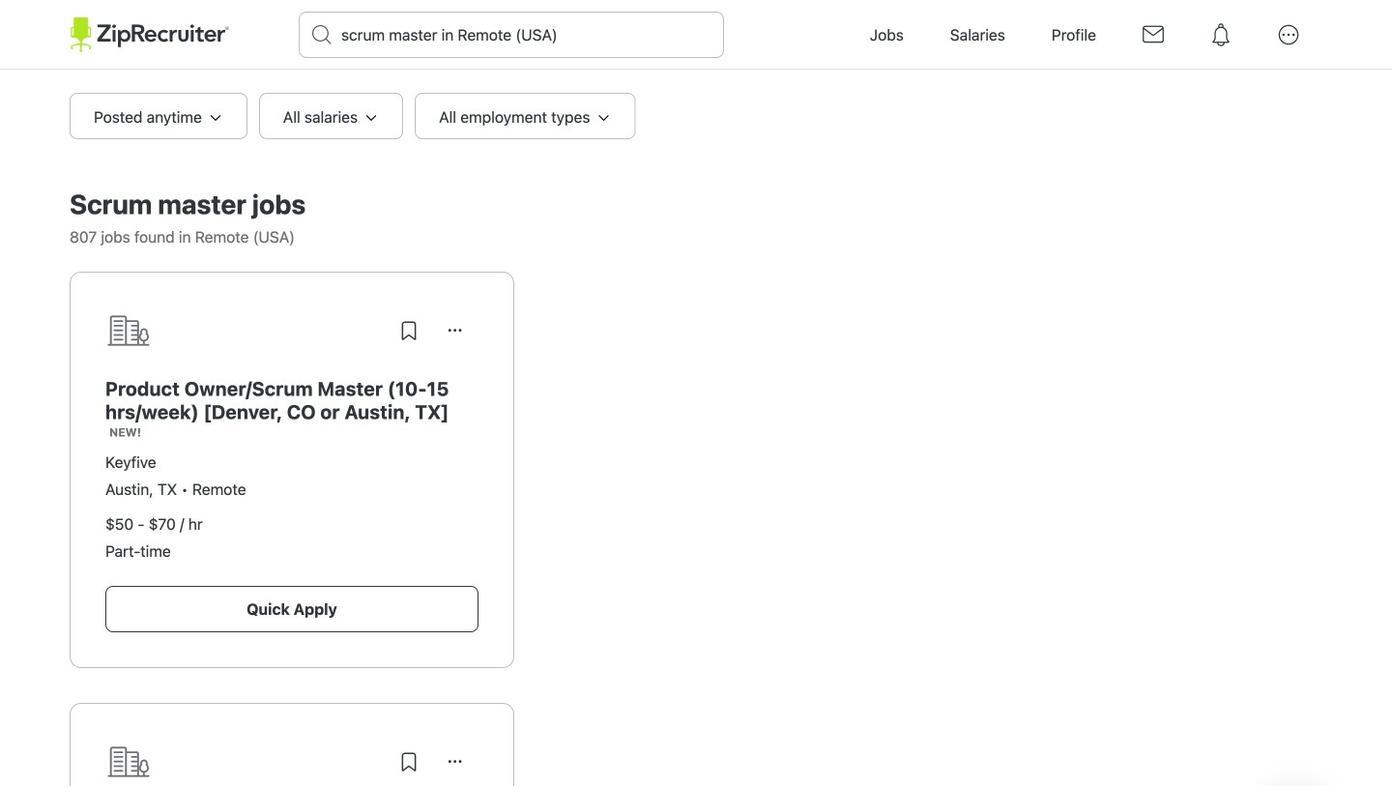 Task type: vqa. For each thing, say whether or not it's contained in the screenshot.
Salaries within TABS element
no



Task type: describe. For each thing, give the bounding box(es) containing it.
1 save job for later image from the top
[[398, 319, 421, 342]]

Search job title or keyword search field
[[300, 13, 724, 57]]

ziprecruiter image
[[70, 17, 229, 52]]

menu image
[[1267, 13, 1312, 57]]



Task type: locate. For each thing, give the bounding box(es) containing it.
save job for later image
[[398, 319, 421, 342], [398, 751, 421, 774]]

notifications image
[[1199, 13, 1244, 57]]

1 vertical spatial save job for later image
[[398, 751, 421, 774]]

2 save job for later image from the top
[[398, 751, 421, 774]]

main element
[[70, 0, 1323, 70]]

0 vertical spatial save job for later image
[[398, 319, 421, 342]]

None button
[[432, 308, 479, 354], [432, 739, 479, 785], [432, 308, 479, 354], [432, 739, 479, 785]]



